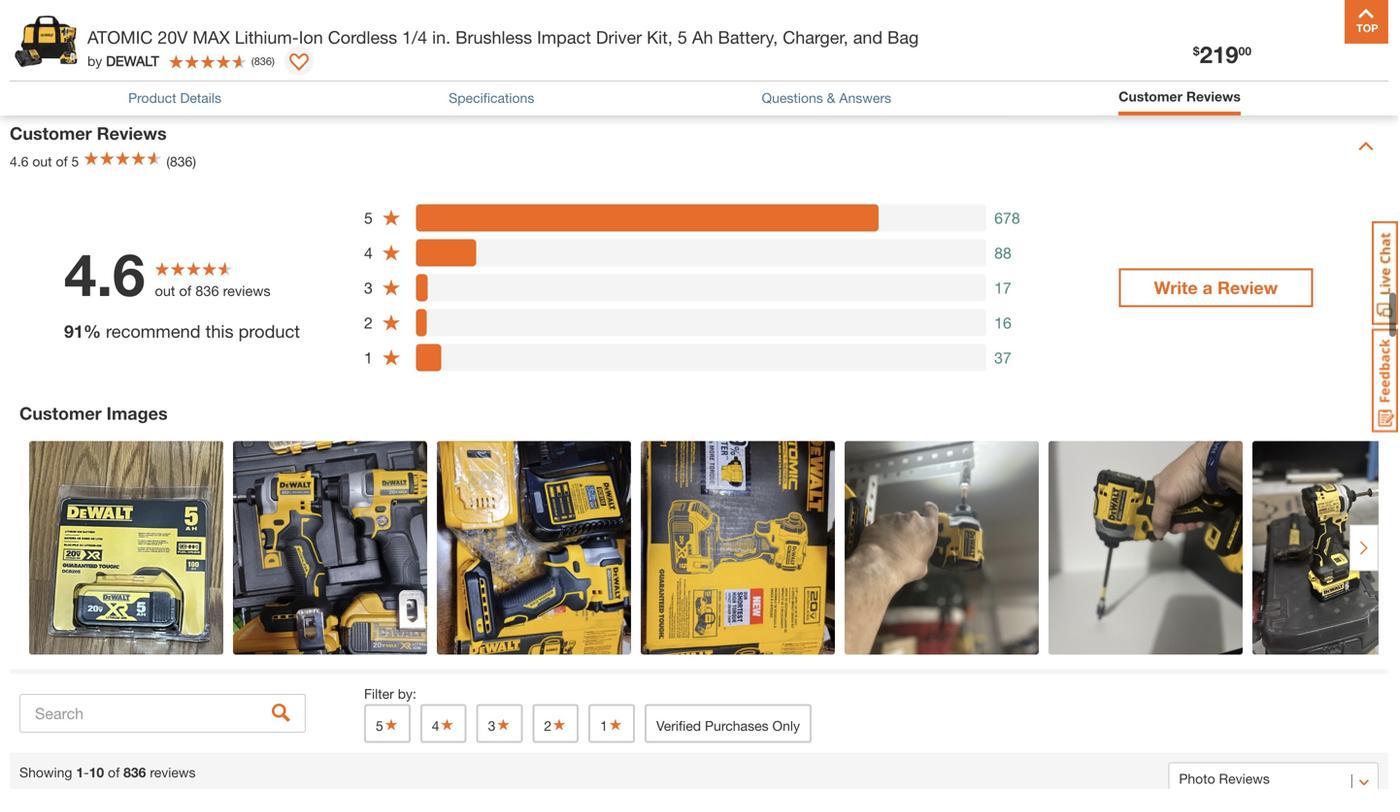 Task type: locate. For each thing, give the bounding box(es) containing it.
4.6
[[10, 153, 29, 169], [64, 240, 145, 309]]

836 up "this"
[[195, 283, 219, 299]]

specifications button
[[449, 88, 534, 108], [449, 88, 534, 108]]

1 star icon image from the top
[[382, 208, 401, 227]]

out
[[32, 153, 52, 169], [155, 283, 175, 299]]

reviews down search text field
[[150, 765, 196, 781]]

star symbol image right the 2 button
[[608, 718, 623, 732]]

0 vertical spatial 836
[[254, 55, 272, 67]]

0 vertical spatial 1
[[364, 349, 373, 367]]

0 horizontal spatial star symbol image
[[552, 718, 567, 732]]

2 star symbol image from the left
[[439, 718, 455, 732]]

0 horizontal spatial 4.6
[[10, 153, 29, 169]]

5
[[678, 27, 687, 48], [71, 153, 79, 169], [364, 209, 373, 227], [376, 718, 383, 734]]

5 star icon image from the top
[[382, 348, 401, 367]]

1 vertical spatial out
[[155, 283, 175, 299]]

star symbol image left the 2 button
[[496, 718, 511, 732]]

2 vertical spatial 1
[[76, 765, 84, 781]]

star symbol image
[[383, 718, 399, 732], [439, 718, 455, 732], [496, 718, 511, 732]]

0 horizontal spatial 4
[[364, 244, 373, 262]]

37
[[994, 349, 1012, 367]]

1 vertical spatial 4
[[432, 718, 439, 734]]

customer reviews button
[[1119, 86, 1241, 111], [1119, 86, 1241, 107]]

00
[[1239, 44, 1252, 58]]

2 horizontal spatial star symbol image
[[496, 718, 511, 732]]

4
[[364, 244, 373, 262], [432, 718, 439, 734]]

questions & answers button
[[762, 88, 891, 108], [762, 88, 891, 108]]

1 vertical spatial 836
[[195, 283, 219, 299]]

write
[[1154, 277, 1198, 298]]

1 star symbol image from the left
[[552, 718, 567, 732]]

details
[[180, 90, 221, 106]]

ion
[[299, 27, 323, 48]]

navigation
[[555, 0, 843, 56]]

star symbol image for 2
[[552, 718, 567, 732]]

this
[[205, 321, 234, 342]]

Search text field
[[19, 694, 306, 733]]

1 vertical spatial 1
[[600, 718, 608, 734]]

1 button
[[589, 704, 635, 743]]

impact
[[537, 27, 591, 48]]

1 vertical spatial customer
[[10, 123, 92, 144]]

display image
[[289, 53, 309, 73]]

questions & answers
[[762, 90, 891, 106]]

1 horizontal spatial 836
[[195, 283, 219, 299]]

star icon image
[[382, 208, 401, 227], [382, 243, 401, 262], [382, 278, 401, 297], [382, 313, 401, 332], [382, 348, 401, 367]]

0 horizontal spatial reviews
[[97, 123, 167, 144]]

0 horizontal spatial 3
[[364, 279, 373, 297]]

1 vertical spatial of
[[179, 283, 192, 299]]

star symbol image inside the 2 button
[[552, 718, 567, 732]]

0 horizontal spatial of
[[56, 153, 68, 169]]

836
[[254, 55, 272, 67], [195, 283, 219, 299], [123, 765, 146, 781]]

1 horizontal spatial 4.6
[[64, 240, 145, 309]]

atomic
[[87, 27, 153, 48]]

0 horizontal spatial 836
[[123, 765, 146, 781]]

product details
[[128, 90, 221, 106]]

customer reviews down $ on the right top
[[1119, 88, 1241, 104]]

questions
[[762, 90, 823, 106]]

0 vertical spatial 4.6
[[10, 153, 29, 169]]

star symbol image left the 3 button
[[439, 718, 455, 732]]

driver
[[596, 27, 642, 48]]

caret image
[[1358, 138, 1374, 154]]

1 horizontal spatial reviews
[[223, 283, 271, 299]]

product details button
[[128, 88, 221, 108], [128, 88, 221, 108]]

review
[[1218, 277, 1278, 298]]

2 horizontal spatial of
[[179, 283, 192, 299]]

1 vertical spatial 3
[[488, 718, 496, 734]]

customer reviews up '4.6 out of 5'
[[10, 123, 167, 144]]

1 horizontal spatial out
[[155, 283, 175, 299]]

ah
[[692, 27, 713, 48]]

0 vertical spatial 2
[[364, 314, 373, 332]]

customer
[[1119, 88, 1183, 104], [10, 123, 92, 144], [19, 403, 102, 424]]

0 vertical spatial out
[[32, 153, 52, 169]]

star symbol image inside 4 button
[[439, 718, 455, 732]]

1 horizontal spatial of
[[108, 765, 120, 781]]

0 horizontal spatial reviews
[[150, 765, 196, 781]]

4 star icon image from the top
[[382, 313, 401, 332]]

of
[[56, 153, 68, 169], [179, 283, 192, 299], [108, 765, 120, 781]]

only
[[772, 718, 800, 734]]

1 vertical spatial reviews
[[150, 765, 196, 781]]

4.6 out of 5
[[10, 153, 79, 169]]

20v
[[158, 27, 188, 48]]

)
[[272, 55, 275, 67]]

customer reviews
[[1119, 88, 1241, 104], [10, 123, 167, 144]]

charger,
[[783, 27, 848, 48]]

1 vertical spatial reviews
[[97, 123, 167, 144]]

16
[[994, 314, 1012, 332]]

1 vertical spatial 4.6
[[64, 240, 145, 309]]

in.
[[432, 27, 451, 48]]

answers
[[839, 90, 891, 106]]

2 vertical spatial of
[[108, 765, 120, 781]]

3 star symbol image from the left
[[496, 718, 511, 732]]

reviews
[[223, 283, 271, 299], [150, 765, 196, 781]]

2 star symbol image from the left
[[608, 718, 623, 732]]

&
[[827, 90, 836, 106]]

1 horizontal spatial customer reviews
[[1119, 88, 1241, 104]]

0 vertical spatial 4
[[364, 244, 373, 262]]

1 star symbol image from the left
[[383, 718, 399, 732]]

91 % recommend this product
[[64, 321, 300, 342]]

0 horizontal spatial star symbol image
[[383, 718, 399, 732]]

a
[[1203, 277, 1213, 298]]

bag
[[888, 27, 919, 48]]

star symbol image
[[552, 718, 567, 732], [608, 718, 623, 732]]

star symbol image inside the 3 button
[[496, 718, 511, 732]]

0 vertical spatial reviews
[[1186, 88, 1241, 104]]

4 inside button
[[432, 718, 439, 734]]

filter
[[364, 686, 394, 702]]

0 horizontal spatial out
[[32, 153, 52, 169]]

max
[[193, 27, 230, 48]]

0 horizontal spatial 2
[[364, 314, 373, 332]]

star symbol image down filter by:
[[383, 718, 399, 732]]

star symbol image inside 1 button
[[608, 718, 623, 732]]

1 horizontal spatial star symbol image
[[608, 718, 623, 732]]

2 horizontal spatial 1
[[600, 718, 608, 734]]

star icon image for 5
[[382, 208, 401, 227]]

write a review button
[[1119, 268, 1313, 307]]

star symbol image inside 5 button
[[383, 718, 399, 732]]

star symbol image left 1 button
[[552, 718, 567, 732]]

images
[[106, 403, 168, 424]]

star symbol image for 1
[[608, 718, 623, 732]]

showing 1 - 10 of 836 reviews
[[19, 765, 196, 781]]

star symbol image for 3
[[496, 718, 511, 732]]

3
[[364, 279, 373, 297], [488, 718, 496, 734]]

reviews down "219" at the right
[[1186, 88, 1241, 104]]

1 horizontal spatial 3
[[488, 718, 496, 734]]

atomic 20v max lithium-ion cordless 1/4 in. brushless impact driver kit, 5 ah battery, charger, and bag
[[87, 27, 919, 48]]

reviews
[[1186, 88, 1241, 104], [97, 123, 167, 144]]

4.6 for 4.6
[[64, 240, 145, 309]]

1
[[364, 349, 373, 367], [600, 718, 608, 734], [76, 765, 84, 781]]

1 horizontal spatial 4
[[432, 718, 439, 734]]

reviews down product at the left of the page
[[97, 123, 167, 144]]

2 button
[[532, 704, 579, 743]]

3 star icon image from the top
[[382, 278, 401, 297]]

1 vertical spatial 2
[[544, 718, 552, 734]]

star symbol image for 5
[[383, 718, 399, 732]]

836 down lithium-
[[254, 55, 272, 67]]

1 inside button
[[600, 718, 608, 734]]

0 horizontal spatial 1
[[76, 765, 84, 781]]

verified purchases only button
[[645, 704, 812, 743]]

verified purchases only
[[656, 718, 800, 734]]

88
[[994, 244, 1012, 262]]

836 right 10
[[123, 765, 146, 781]]

1 horizontal spatial star symbol image
[[439, 718, 455, 732]]

2
[[364, 314, 373, 332], [544, 718, 552, 734]]

specifications
[[449, 90, 534, 106]]

0 horizontal spatial customer reviews
[[10, 123, 167, 144]]

top button
[[1345, 0, 1389, 44]]

write a review
[[1154, 277, 1278, 298]]

by:
[[398, 686, 417, 702]]

2 star icon image from the top
[[382, 243, 401, 262]]

reviews up product
[[223, 283, 271, 299]]

recommend
[[106, 321, 201, 342]]

1 horizontal spatial 2
[[544, 718, 552, 734]]

showing
[[19, 765, 72, 781]]



Task type: vqa. For each thing, say whether or not it's contained in the screenshot.
the Write a Review BUTTON
yes



Task type: describe. For each thing, give the bounding box(es) containing it.
-
[[84, 765, 89, 781]]

live chat image
[[1372, 221, 1398, 325]]

2 vertical spatial 836
[[123, 765, 146, 781]]

1/4
[[402, 27, 427, 48]]

0 vertical spatial customer reviews
[[1119, 88, 1241, 104]]

customer images
[[19, 403, 168, 424]]

star icon image for 4
[[382, 243, 401, 262]]

product
[[239, 321, 300, 342]]

by dewalt
[[87, 53, 159, 69]]

2 vertical spatial customer
[[19, 403, 102, 424]]

star icon image for 1
[[382, 348, 401, 367]]

(836)
[[166, 153, 196, 169]]

1 horizontal spatial reviews
[[1186, 88, 1241, 104]]

0 vertical spatial of
[[56, 153, 68, 169]]

and
[[853, 27, 883, 48]]

verified
[[656, 718, 701, 734]]

0 vertical spatial customer
[[1119, 88, 1183, 104]]

0 vertical spatial reviews
[[223, 283, 271, 299]]

5 button
[[364, 704, 411, 743]]

dewalt
[[106, 53, 159, 69]]

219
[[1200, 40, 1239, 68]]

10
[[89, 765, 104, 781]]

kit,
[[647, 27, 673, 48]]

filter by:
[[364, 686, 417, 702]]

1 vertical spatial customer reviews
[[10, 123, 167, 144]]

%
[[84, 321, 101, 342]]

1 horizontal spatial 1
[[364, 349, 373, 367]]

2 inside button
[[544, 718, 552, 734]]

lithium-
[[235, 27, 299, 48]]

91
[[64, 321, 84, 342]]

feedback link image
[[1372, 328, 1398, 433]]

out of 836 reviews
[[155, 283, 271, 299]]

star icon image for 2
[[382, 313, 401, 332]]

$ 219 00
[[1193, 40, 1252, 68]]

3 inside button
[[488, 718, 496, 734]]

product
[[128, 90, 176, 106]]

by
[[87, 53, 102, 69]]

cordless
[[328, 27, 397, 48]]

$
[[1193, 44, 1200, 58]]

4.6 for 4.6 out of 5
[[10, 153, 29, 169]]

4 button
[[420, 704, 467, 743]]

678
[[994, 209, 1020, 227]]

17
[[994, 279, 1012, 297]]

(
[[251, 55, 254, 67]]

( 836 )
[[251, 55, 275, 67]]

star symbol image for 4
[[439, 718, 455, 732]]

0 vertical spatial 3
[[364, 279, 373, 297]]

brushless
[[456, 27, 532, 48]]

3 button
[[476, 704, 523, 743]]

battery,
[[718, 27, 778, 48]]

star icon image for 3
[[382, 278, 401, 297]]

product image image
[[15, 10, 78, 73]]

5 inside button
[[376, 718, 383, 734]]

purchases
[[705, 718, 769, 734]]

2 horizontal spatial 836
[[254, 55, 272, 67]]



